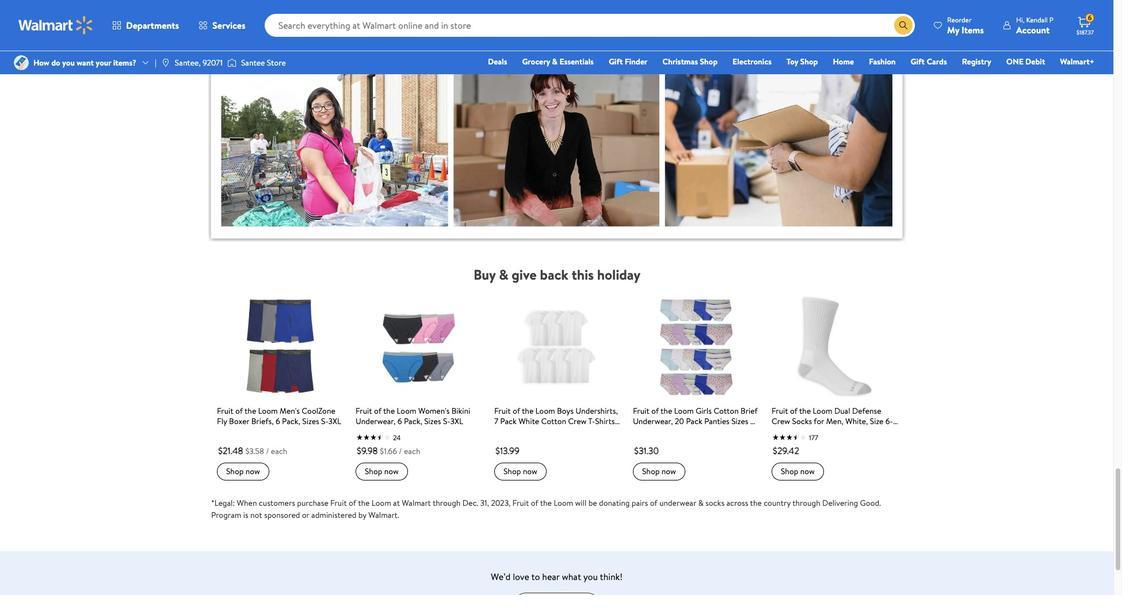 Task type: locate. For each thing, give the bounding box(es) containing it.
2 shop from the left
[[801, 56, 818, 67]]

0 horizontal spatial shop
[[700, 56, 718, 67]]

 image right |
[[161, 58, 170, 67]]

departments button
[[102, 12, 189, 39]]

 image
[[227, 57, 237, 69], [161, 58, 170, 67]]

christmas shop
[[663, 56, 718, 67]]

walmart image
[[18, 16, 93, 35]]

0 horizontal spatial gift
[[609, 56, 623, 67]]

 image right 92071
[[227, 57, 237, 69]]

gift for gift cards
[[911, 56, 925, 67]]

santee,
[[175, 57, 201, 68]]

how do you want your items?
[[33, 57, 136, 68]]

registry
[[962, 56, 992, 67]]

you right do
[[62, 57, 75, 68]]

hi,
[[1017, 15, 1025, 24]]

love
[[513, 571, 530, 583]]

cards
[[927, 56, 947, 67]]

what
[[562, 571, 581, 583]]

account
[[1017, 23, 1050, 36]]

Search search field
[[265, 14, 915, 37]]

store
[[267, 57, 286, 68]]

grocery
[[522, 56, 550, 67]]

0 horizontal spatial you
[[62, 57, 75, 68]]

shop
[[700, 56, 718, 67], [801, 56, 818, 67]]

services
[[212, 19, 246, 32]]

think!
[[600, 571, 623, 583]]

we'd
[[491, 571, 511, 583]]

shop for toy shop
[[801, 56, 818, 67]]

gift left finder
[[609, 56, 623, 67]]

gift
[[609, 56, 623, 67], [911, 56, 925, 67]]

one debit
[[1007, 56, 1046, 67]]

gift for gift finder
[[609, 56, 623, 67]]

essentials
[[560, 56, 594, 67]]

p
[[1050, 15, 1054, 24]]

 image
[[14, 55, 29, 70]]

0 horizontal spatial  image
[[161, 58, 170, 67]]

0 vertical spatial you
[[62, 57, 75, 68]]

want
[[77, 57, 94, 68]]

shop right christmas
[[700, 56, 718, 67]]

you
[[62, 57, 75, 68], [584, 571, 598, 583]]

my
[[948, 23, 960, 36]]

we'd love to hear what you think!
[[491, 571, 623, 583]]

gift left cards
[[911, 56, 925, 67]]

home link
[[828, 55, 860, 68]]

hear
[[542, 571, 560, 583]]

electronics link
[[728, 55, 777, 68]]

1 horizontal spatial shop
[[801, 56, 818, 67]]

1 horizontal spatial you
[[584, 571, 598, 583]]

1 gift from the left
[[609, 56, 623, 67]]

you right the 'what'
[[584, 571, 598, 583]]

$187.37
[[1077, 28, 1094, 36]]

1 horizontal spatial gift
[[911, 56, 925, 67]]

walmart+
[[1061, 56, 1095, 67]]

6 $187.37
[[1077, 13, 1094, 36]]

1 horizontal spatial  image
[[227, 57, 237, 69]]

1 vertical spatial you
[[584, 571, 598, 583]]

items?
[[113, 57, 136, 68]]

2 gift from the left
[[911, 56, 925, 67]]

gift cards
[[911, 56, 947, 67]]

grocery & essentials
[[522, 56, 594, 67]]

one
[[1007, 56, 1024, 67]]

1 shop from the left
[[700, 56, 718, 67]]

shop right toy
[[801, 56, 818, 67]]

walmart+ link
[[1055, 55, 1100, 68]]



Task type: vqa. For each thing, say whether or not it's contained in the screenshot.
rightmost seller
no



Task type: describe. For each thing, give the bounding box(es) containing it.
your
[[96, 57, 111, 68]]

items
[[962, 23, 984, 36]]

how
[[33, 57, 49, 68]]

 image for santee store
[[227, 57, 237, 69]]

6
[[1088, 13, 1092, 23]]

santee, 92071
[[175, 57, 223, 68]]

electronics
[[733, 56, 772, 67]]

|
[[155, 57, 157, 68]]

do
[[51, 57, 60, 68]]

reorder
[[948, 15, 972, 24]]

hi, kendall p account
[[1017, 15, 1054, 36]]

debit
[[1026, 56, 1046, 67]]

toy shop
[[787, 56, 818, 67]]

santee store
[[241, 57, 286, 68]]

deals
[[488, 56, 507, 67]]

gift finder link
[[604, 55, 653, 68]]

one debit link
[[1002, 55, 1051, 68]]

to
[[532, 571, 540, 583]]

gift cards link
[[906, 55, 953, 68]]

services button
[[189, 12, 255, 39]]

 image for santee, 92071
[[161, 58, 170, 67]]

toy
[[787, 56, 799, 67]]

fashion
[[869, 56, 896, 67]]

christmas
[[663, 56, 698, 67]]

kendall
[[1027, 15, 1048, 24]]

fashion link
[[864, 55, 901, 68]]

92071
[[203, 57, 223, 68]]

grocery & essentials link
[[517, 55, 599, 68]]

reorder my items
[[948, 15, 984, 36]]

shop for christmas shop
[[700, 56, 718, 67]]

Walmart Site-Wide search field
[[265, 14, 915, 37]]

search icon image
[[899, 21, 908, 30]]

home
[[833, 56, 854, 67]]

santee
[[241, 57, 265, 68]]

departments
[[126, 19, 179, 32]]

christmas shop link
[[658, 55, 723, 68]]

&
[[552, 56, 558, 67]]

toy shop link
[[782, 55, 824, 68]]

deals link
[[483, 55, 513, 68]]

registry link
[[957, 55, 997, 68]]

finder
[[625, 56, 648, 67]]

gift finder
[[609, 56, 648, 67]]



